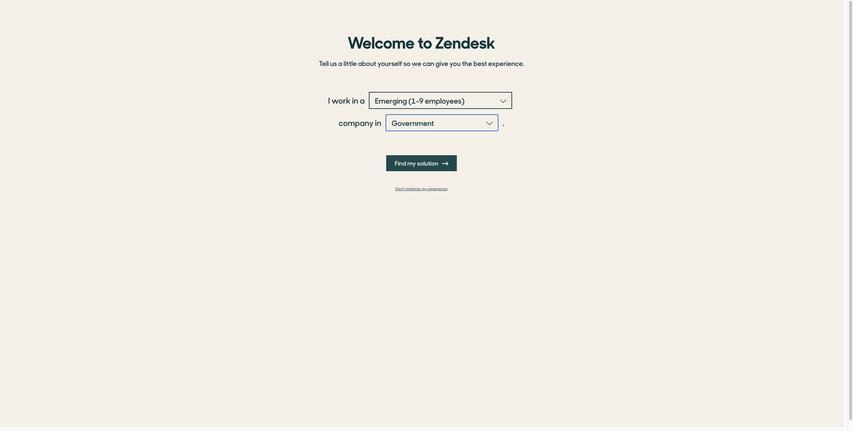 Task type: vqa. For each thing, say whether or not it's contained in the screenshot.
the "8"
no



Task type: locate. For each thing, give the bounding box(es) containing it.
0 vertical spatial my
[[407, 159, 416, 167]]

give
[[436, 58, 448, 68]]

my inside button
[[407, 159, 416, 167]]

about
[[358, 58, 376, 68]]

arrow right image
[[442, 161, 448, 167]]

don't optimize my experience link
[[315, 187, 528, 192]]

so
[[404, 58, 411, 68]]

experience
[[428, 187, 448, 192]]

don't
[[396, 187, 405, 192]]

0 horizontal spatial in
[[352, 95, 358, 106]]

my
[[407, 159, 416, 167], [422, 187, 427, 192]]

my right find
[[407, 159, 416, 167]]

in right work
[[352, 95, 358, 106]]

we
[[412, 58, 421, 68]]

company in
[[339, 117, 381, 128]]

1 horizontal spatial in
[[375, 117, 381, 128]]

in
[[352, 95, 358, 106], [375, 117, 381, 128]]

.
[[503, 117, 505, 128]]

a
[[338, 58, 342, 68], [360, 95, 365, 106]]

in right company
[[375, 117, 381, 128]]

1 horizontal spatial a
[[360, 95, 365, 106]]

us
[[330, 58, 337, 68]]

0 vertical spatial a
[[338, 58, 342, 68]]

a right us
[[338, 58, 342, 68]]

welcome
[[348, 30, 415, 53]]

0 vertical spatial in
[[352, 95, 358, 106]]

a right work
[[360, 95, 365, 106]]

optimize
[[406, 187, 421, 192]]

1 vertical spatial my
[[422, 187, 427, 192]]

my right the optimize
[[422, 187, 427, 192]]

company
[[339, 117, 374, 128]]

solution
[[417, 159, 439, 167]]

find     my solution button
[[386, 155, 457, 171]]

i work in a
[[328, 95, 365, 106]]

0 horizontal spatial my
[[407, 159, 416, 167]]

can
[[423, 58, 434, 68]]



Task type: describe. For each thing, give the bounding box(es) containing it.
1 vertical spatial a
[[360, 95, 365, 106]]

little
[[344, 58, 357, 68]]

the
[[462, 58, 472, 68]]

best
[[474, 58, 487, 68]]

don't optimize my experience
[[396, 187, 448, 192]]

to
[[418, 30, 432, 53]]

1 horizontal spatial my
[[422, 187, 427, 192]]

find     my solution
[[395, 159, 440, 167]]

welcome to zendesk
[[348, 30, 495, 53]]

1 vertical spatial in
[[375, 117, 381, 128]]

yourself
[[378, 58, 402, 68]]

tell
[[319, 58, 329, 68]]

find
[[395, 159, 406, 167]]

zendesk
[[435, 30, 495, 53]]

you
[[450, 58, 461, 68]]

tell us a little about yourself so we can give you the best experience.
[[319, 58, 524, 68]]

experience.
[[488, 58, 524, 68]]

work
[[332, 95, 351, 106]]

0 horizontal spatial a
[[338, 58, 342, 68]]

i
[[328, 95, 330, 106]]



